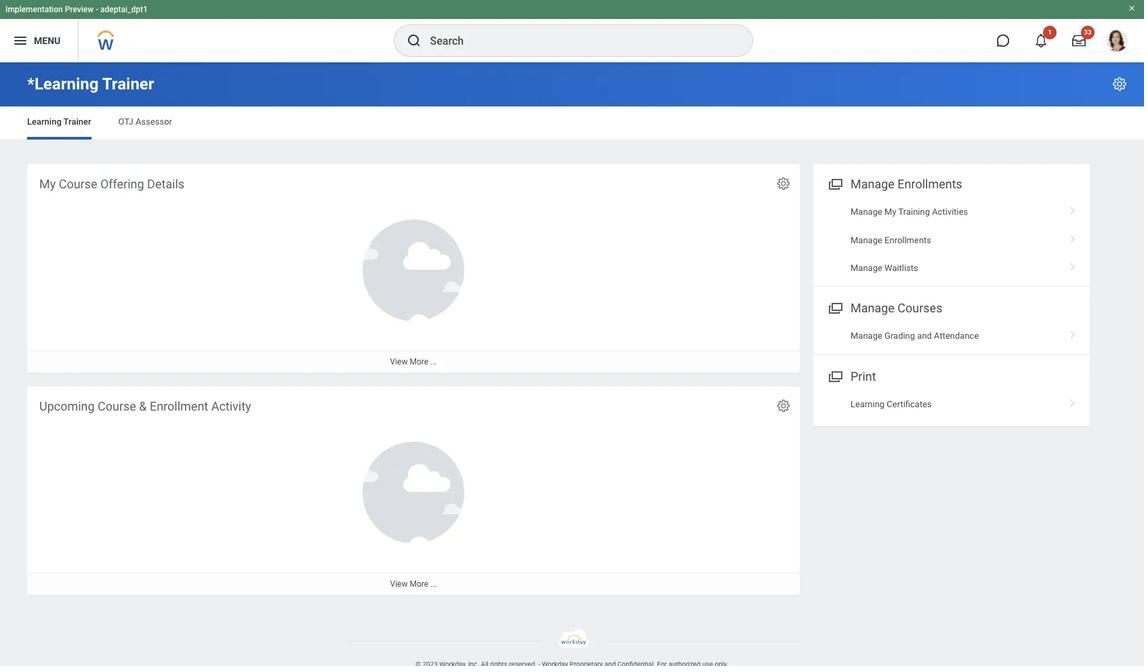 Task type: vqa. For each thing, say whether or not it's contained in the screenshot.
second contribution from the bottom of the Total Rewards main content
no



Task type: locate. For each thing, give the bounding box(es) containing it.
view
[[390, 357, 408, 367], [390, 580, 408, 589]]

footer
[[0, 629, 1145, 667]]

offering
[[100, 177, 144, 191]]

... inside my course offering details element
[[431, 357, 437, 367]]

trainer up otj
[[102, 75, 154, 94]]

1 horizontal spatial my
[[885, 207, 897, 217]]

trainer inside tab list
[[63, 117, 91, 127]]

0 vertical spatial course
[[59, 177, 97, 191]]

menu button
[[0, 19, 78, 62]]

1 ... from the top
[[431, 357, 437, 367]]

33
[[1085, 28, 1092, 36]]

1 vertical spatial my
[[885, 207, 897, 217]]

learning inside tab list
[[27, 117, 62, 127]]

0 vertical spatial learning
[[27, 117, 62, 127]]

my left training
[[885, 207, 897, 217]]

1 vertical spatial trainer
[[63, 117, 91, 127]]

view for upcoming course & enrollment activity
[[390, 580, 408, 589]]

enrollments up training
[[898, 177, 963, 191]]

2 view from the top
[[390, 580, 408, 589]]

grading
[[885, 331, 916, 341]]

learning for learning trainer
[[27, 117, 62, 127]]

course for my
[[59, 177, 97, 191]]

manage up grading
[[851, 301, 895, 316]]

5 manage from the top
[[851, 301, 895, 316]]

tab list containing learning trainer
[[14, 107, 1131, 140]]

manage up manage waitlists
[[851, 235, 883, 245]]

activity
[[211, 399, 251, 414]]

...
[[431, 357, 437, 367], [431, 580, 437, 589]]

... for upcoming course & enrollment activity
[[431, 580, 437, 589]]

my course offering details
[[39, 177, 185, 191]]

0 vertical spatial enrollments
[[898, 177, 963, 191]]

upcoming course & enrollment activity element
[[27, 387, 800, 596]]

1 vertical spatial view
[[390, 580, 408, 589]]

enrollment
[[150, 399, 208, 414]]

0 vertical spatial trainer
[[102, 75, 154, 94]]

1 menu group image from the top
[[826, 174, 844, 193]]

trainer down *learning trainer
[[63, 117, 91, 127]]

chevron right image inside manage my training activities link
[[1065, 202, 1082, 216]]

menu group image for manage enrollments
[[826, 174, 844, 193]]

0 vertical spatial view more ...
[[390, 357, 437, 367]]

3 manage from the top
[[851, 235, 883, 245]]

chevron right image inside learning certificates link
[[1065, 395, 1082, 408]]

view more ... inside upcoming course & enrollment activity element
[[390, 580, 437, 589]]

course for upcoming
[[98, 399, 136, 414]]

learning
[[27, 117, 62, 127], [851, 399, 885, 410]]

6 manage from the top
[[851, 331, 883, 341]]

1 view more ... from the top
[[390, 357, 437, 367]]

1 vertical spatial more
[[410, 580, 429, 589]]

2 menu group image from the top
[[826, 299, 844, 317]]

0 vertical spatial ...
[[431, 357, 437, 367]]

1 view more ... link from the top
[[27, 351, 800, 373]]

manage left grading
[[851, 331, 883, 341]]

4 manage from the top
[[851, 263, 883, 273]]

2 chevron right image from the top
[[1065, 230, 1082, 244]]

0 horizontal spatial learning
[[27, 117, 62, 127]]

1 horizontal spatial course
[[98, 399, 136, 414]]

course left the &
[[98, 399, 136, 414]]

manage my training activities
[[851, 207, 969, 217]]

manage enrollments inside list
[[851, 235, 932, 245]]

details
[[147, 177, 185, 191]]

otj
[[118, 117, 133, 127]]

tab list
[[14, 107, 1131, 140]]

1 chevron right image from the top
[[1065, 202, 1082, 216]]

2 vertical spatial menu group image
[[826, 367, 844, 385]]

1
[[1049, 28, 1052, 36]]

preview
[[65, 5, 94, 14]]

0 vertical spatial manage enrollments
[[851, 177, 963, 191]]

*learning
[[27, 75, 99, 94]]

manage for manage grading and attendance link
[[851, 331, 883, 341]]

configure upcoming course & enrollment activity image
[[777, 399, 791, 414]]

activities
[[933, 207, 969, 217]]

1 vertical spatial course
[[98, 399, 136, 414]]

chevron right image inside manage enrollments link
[[1065, 230, 1082, 244]]

learning down print
[[851, 399, 885, 410]]

Search Workday  search field
[[430, 26, 725, 56]]

chevron right image
[[1065, 258, 1082, 272]]

configure my course offering details image
[[777, 176, 791, 191]]

*learning trainer main content
[[0, 62, 1145, 608]]

enrollments down manage my training activities
[[885, 235, 932, 245]]

more for my course offering details
[[410, 357, 429, 367]]

1 vertical spatial view more ... link
[[27, 573, 800, 596]]

chevron right image
[[1065, 202, 1082, 216], [1065, 230, 1082, 244], [1065, 327, 1082, 340], [1065, 395, 1082, 408]]

training
[[899, 207, 930, 217]]

3 menu group image from the top
[[826, 367, 844, 385]]

... inside upcoming course & enrollment activity element
[[431, 580, 437, 589]]

learning certificates
[[851, 399, 932, 410]]

manage enrollments link
[[814, 226, 1091, 254]]

0 horizontal spatial my
[[39, 177, 56, 191]]

course
[[59, 177, 97, 191], [98, 399, 136, 414]]

chevron right image for manage grading and attendance
[[1065, 327, 1082, 340]]

0 vertical spatial menu group image
[[826, 174, 844, 193]]

manage courses
[[851, 301, 943, 316]]

2 view more ... link from the top
[[27, 573, 800, 596]]

course left offering
[[59, 177, 97, 191]]

view more ... for upcoming course & enrollment activity
[[390, 580, 437, 589]]

manage left 'waitlists'
[[851, 263, 883, 273]]

manage left training
[[851, 207, 883, 217]]

1 vertical spatial ...
[[431, 580, 437, 589]]

... for my course offering details
[[431, 357, 437, 367]]

menu group image right configure my course offering details icon
[[826, 174, 844, 193]]

view more ... link
[[27, 351, 800, 373], [27, 573, 800, 596]]

menu group image left the manage courses
[[826, 299, 844, 317]]

menu
[[34, 35, 61, 46]]

view inside upcoming course & enrollment activity element
[[390, 580, 408, 589]]

1 vertical spatial manage enrollments
[[851, 235, 932, 245]]

1 horizontal spatial trainer
[[102, 75, 154, 94]]

0 horizontal spatial course
[[59, 177, 97, 191]]

0 horizontal spatial trainer
[[63, 117, 91, 127]]

0 vertical spatial more
[[410, 357, 429, 367]]

menu group image
[[826, 174, 844, 193], [826, 299, 844, 317], [826, 367, 844, 385]]

my down learning trainer
[[39, 177, 56, 191]]

manage for manage waitlists link
[[851, 263, 883, 273]]

0 vertical spatial my
[[39, 177, 56, 191]]

manage up manage my training activities
[[851, 177, 895, 191]]

0 vertical spatial view more ... link
[[27, 351, 800, 373]]

view more ... inside my course offering details element
[[390, 357, 437, 367]]

manage enrollments up manage my training activities
[[851, 177, 963, 191]]

notifications large image
[[1035, 34, 1048, 47]]

1 more from the top
[[410, 357, 429, 367]]

list inside *learning trainer main content
[[814, 198, 1091, 282]]

0 vertical spatial view
[[390, 357, 408, 367]]

1 view from the top
[[390, 357, 408, 367]]

waitlists
[[885, 263, 919, 273]]

profile logan mcneil image
[[1107, 30, 1129, 54]]

my
[[39, 177, 56, 191], [885, 207, 897, 217]]

2 manage enrollments from the top
[[851, 235, 932, 245]]

learning down *learning
[[27, 117, 62, 127]]

2 manage from the top
[[851, 207, 883, 217]]

chevron right image inside manage grading and attendance link
[[1065, 327, 1082, 340]]

justify image
[[12, 33, 28, 49]]

view more ...
[[390, 357, 437, 367], [390, 580, 437, 589]]

2 more from the top
[[410, 580, 429, 589]]

1 vertical spatial view more ...
[[390, 580, 437, 589]]

manage enrollments
[[851, 177, 963, 191], [851, 235, 932, 245]]

upcoming
[[39, 399, 95, 414]]

2 view more ... from the top
[[390, 580, 437, 589]]

list
[[814, 198, 1091, 282]]

more inside upcoming course & enrollment activity element
[[410, 580, 429, 589]]

view inside my course offering details element
[[390, 357, 408, 367]]

implementation
[[5, 5, 63, 14]]

certificates
[[887, 399, 932, 410]]

*learning trainer
[[27, 75, 154, 94]]

1 vertical spatial menu group image
[[826, 299, 844, 317]]

manage enrollments up manage waitlists
[[851, 235, 932, 245]]

manage
[[851, 177, 895, 191], [851, 207, 883, 217], [851, 235, 883, 245], [851, 263, 883, 273], [851, 301, 895, 316], [851, 331, 883, 341]]

learning for learning certificates
[[851, 399, 885, 410]]

menu group image left print
[[826, 367, 844, 385]]

trainer
[[102, 75, 154, 94], [63, 117, 91, 127]]

4 chevron right image from the top
[[1065, 395, 1082, 408]]

3 chevron right image from the top
[[1065, 327, 1082, 340]]

courses
[[898, 301, 943, 316]]

more
[[410, 357, 429, 367], [410, 580, 429, 589]]

list containing manage my training activities
[[814, 198, 1091, 282]]

1 horizontal spatial learning
[[851, 399, 885, 410]]

1 vertical spatial enrollments
[[885, 235, 932, 245]]

more inside my course offering details element
[[410, 357, 429, 367]]

manage waitlists
[[851, 263, 919, 273]]

enrollments
[[898, 177, 963, 191], [885, 235, 932, 245]]

2 ... from the top
[[431, 580, 437, 589]]

1 vertical spatial learning
[[851, 399, 885, 410]]



Task type: describe. For each thing, give the bounding box(es) containing it.
assessor
[[136, 117, 172, 127]]

configure this page image
[[1112, 76, 1129, 92]]

chevron right image for manage my training activities
[[1065, 202, 1082, 216]]

upcoming course & enrollment activity
[[39, 399, 251, 414]]

attendance
[[935, 331, 980, 341]]

menu group image for print
[[826, 367, 844, 385]]

manage my training activities link
[[814, 198, 1091, 226]]

and
[[918, 331, 932, 341]]

learning certificates link
[[814, 391, 1091, 419]]

close environment banner image
[[1129, 4, 1137, 12]]

&
[[139, 399, 147, 414]]

menu group image for manage courses
[[826, 299, 844, 317]]

manage waitlists link
[[814, 254, 1091, 282]]

1 button
[[1027, 26, 1057, 56]]

33 button
[[1065, 26, 1095, 56]]

manage grading and attendance link
[[814, 322, 1091, 351]]

-
[[96, 5, 98, 14]]

chevron right image for learning certificates
[[1065, 395, 1082, 408]]

view more ... link for upcoming course & enrollment activity
[[27, 573, 800, 596]]

chevron right image for manage enrollments
[[1065, 230, 1082, 244]]

search image
[[406, 33, 422, 49]]

my course offering details element
[[27, 164, 800, 373]]

more for upcoming course & enrollment activity
[[410, 580, 429, 589]]

trainer for *learning trainer
[[102, 75, 154, 94]]

inbox large image
[[1073, 34, 1086, 47]]

menu banner
[[0, 0, 1145, 62]]

1 manage from the top
[[851, 177, 895, 191]]

adeptai_dpt1
[[100, 5, 148, 14]]

learning trainer
[[27, 117, 91, 127]]

manage grading and attendance
[[851, 331, 980, 341]]

1 manage enrollments from the top
[[851, 177, 963, 191]]

otj assessor
[[118, 117, 172, 127]]

notifications element
[[1114, 27, 1124, 38]]

tab list inside *learning trainer main content
[[14, 107, 1131, 140]]

view more ... for my course offering details
[[390, 357, 437, 367]]

my inside list
[[885, 207, 897, 217]]

implementation preview -   adeptai_dpt1
[[5, 5, 148, 14]]

manage for manage enrollments link
[[851, 235, 883, 245]]

view more ... link for my course offering details
[[27, 351, 800, 373]]

view for my course offering details
[[390, 357, 408, 367]]

trainer for learning trainer
[[63, 117, 91, 127]]

manage for manage my training activities link
[[851, 207, 883, 217]]

print
[[851, 370, 877, 384]]



